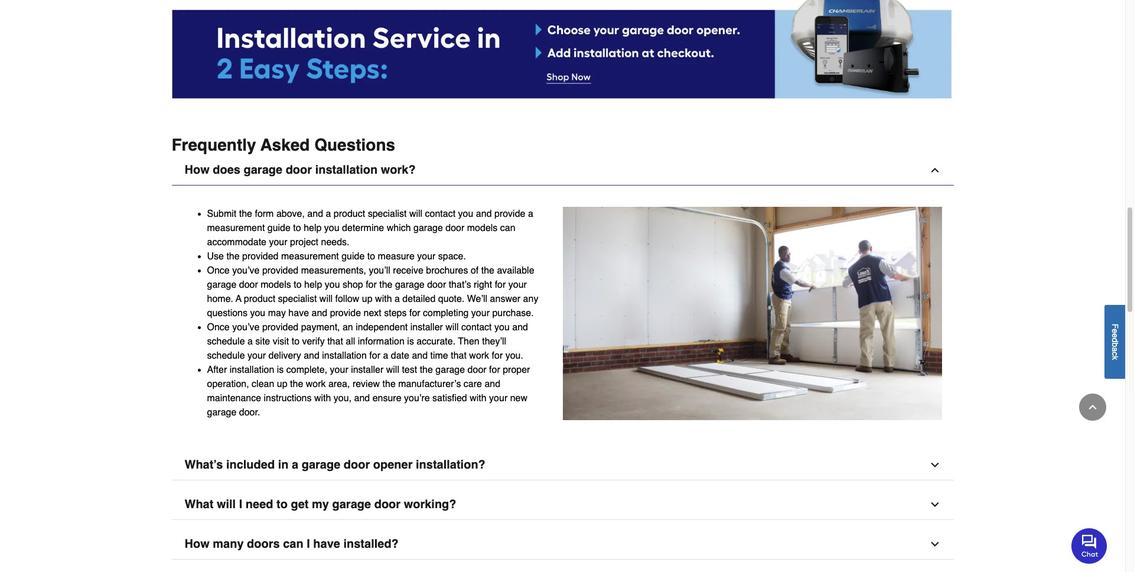 Task type: locate. For each thing, give the bounding box(es) containing it.
0 vertical spatial up
[[362, 294, 373, 304]]

next
[[364, 308, 382, 318]]

you
[[458, 209, 474, 219], [324, 223, 340, 233], [325, 279, 340, 290], [250, 308, 265, 318], [495, 322, 510, 333]]

frequently asked questions
[[172, 135, 395, 154]]

1 vertical spatial up
[[277, 379, 288, 389]]

product right a
[[244, 294, 275, 304]]

a up needs.
[[326, 209, 331, 219]]

e
[[1111, 329, 1120, 333], [1111, 333, 1120, 338]]

0 vertical spatial i
[[239, 498, 242, 511]]

can up available
[[500, 223, 516, 233]]

contact up space.
[[425, 209, 456, 219]]

with
[[375, 294, 392, 304], [314, 393, 331, 404], [470, 393, 487, 404]]

2 chevron down image from the top
[[929, 538, 941, 550]]

0 horizontal spatial that
[[327, 336, 343, 347]]

contact up then
[[462, 322, 492, 333]]

that down then
[[451, 350, 467, 361]]

1 how from the top
[[185, 163, 210, 177]]

1 vertical spatial you've
[[232, 322, 260, 333]]

operation,
[[207, 379, 249, 389]]

is up date
[[407, 336, 414, 347]]

i down get at left
[[307, 537, 310, 551]]

1 vertical spatial product
[[244, 294, 275, 304]]

1 vertical spatial can
[[283, 537, 304, 551]]

0 vertical spatial guide
[[268, 223, 291, 233]]

once down use
[[207, 265, 230, 276]]

1 vertical spatial help
[[304, 279, 322, 290]]

0 vertical spatial provided
[[242, 251, 279, 262]]

0 vertical spatial installer
[[411, 322, 443, 333]]

0 horizontal spatial with
[[314, 393, 331, 404]]

chevron down image inside how many doors can i have installed? button
[[929, 538, 941, 550]]

how for how many doors can i have installed?
[[185, 537, 210, 551]]

new
[[510, 393, 528, 404]]

1 chevron down image from the top
[[929, 499, 941, 511]]

visit
[[273, 336, 289, 347]]

test
[[402, 365, 417, 375]]

0 horizontal spatial provide
[[330, 308, 361, 318]]

1 e from the top
[[1111, 329, 1120, 333]]

1 horizontal spatial measurement
[[281, 251, 339, 262]]

clean
[[252, 379, 274, 389]]

0 horizontal spatial measurement
[[207, 223, 265, 233]]

working?
[[404, 498, 457, 511]]

a inside f e e d b a c k button
[[1111, 347, 1120, 352]]

0 vertical spatial provide
[[495, 209, 526, 219]]

how left does
[[185, 163, 210, 177]]

0 vertical spatial you've
[[232, 265, 260, 276]]

1 horizontal spatial guide
[[342, 251, 365, 262]]

for
[[366, 279, 377, 290], [495, 279, 506, 290], [409, 308, 421, 318], [370, 350, 381, 361], [492, 350, 503, 361], [489, 365, 500, 375]]

to right visit
[[292, 336, 300, 347]]

i
[[239, 498, 242, 511], [307, 537, 310, 551]]

provide down follow
[[330, 308, 361, 318]]

your
[[269, 237, 288, 248], [417, 251, 436, 262], [509, 279, 527, 290], [472, 308, 490, 318], [248, 350, 266, 361], [330, 365, 349, 375], [489, 393, 508, 404]]

the up ensure
[[383, 379, 396, 389]]

to
[[293, 223, 301, 233], [367, 251, 375, 262], [294, 279, 302, 290], [292, 336, 300, 347], [277, 498, 288, 511]]

models
[[467, 223, 498, 233], [261, 279, 291, 290]]

installer up review
[[351, 365, 384, 375]]

that
[[327, 336, 343, 347], [451, 350, 467, 361]]

0 horizontal spatial guide
[[268, 223, 291, 233]]

work down complete,
[[306, 379, 326, 389]]

models up may
[[261, 279, 291, 290]]

1 vertical spatial installer
[[351, 365, 384, 375]]

0 vertical spatial once
[[207, 265, 230, 276]]

up up 'instructions'
[[277, 379, 288, 389]]

i left the need
[[239, 498, 242, 511]]

provide up available
[[495, 209, 526, 219]]

will left follow
[[320, 294, 333, 304]]

how
[[185, 163, 210, 177], [185, 537, 210, 551]]

0 vertical spatial contact
[[425, 209, 456, 219]]

1 once from the top
[[207, 265, 230, 276]]

your up receive
[[417, 251, 436, 262]]

1 vertical spatial provide
[[330, 308, 361, 318]]

0 vertical spatial installation
[[315, 163, 378, 177]]

2 vertical spatial installation
[[230, 365, 274, 375]]

specialist up 'which'
[[368, 209, 407, 219]]

product
[[334, 209, 365, 219], [244, 294, 275, 304]]

proper
[[503, 365, 530, 375]]

then
[[458, 336, 480, 347]]

schedule
[[207, 336, 245, 347], [207, 350, 245, 361]]

0 vertical spatial schedule
[[207, 336, 245, 347]]

have down what will i need to get my garage door working?
[[313, 537, 340, 551]]

specialist up may
[[278, 294, 317, 304]]

once down questions on the left of the page
[[207, 322, 230, 333]]

have
[[289, 308, 309, 318], [313, 537, 340, 551]]

1 vertical spatial that
[[451, 350, 467, 361]]

what will i need to get my garage door working? button
[[172, 490, 954, 520]]

you left may
[[250, 308, 265, 318]]

that left all
[[327, 336, 343, 347]]

with up next
[[375, 294, 392, 304]]

you up they'll at the left
[[495, 322, 510, 333]]

measurement
[[207, 223, 265, 233], [281, 251, 339, 262]]

with left you,
[[314, 393, 331, 404]]

information
[[358, 336, 405, 347]]

help down measurements,
[[304, 279, 322, 290]]

is
[[407, 336, 414, 347], [277, 365, 284, 375]]

provided up visit
[[262, 322, 299, 333]]

1 horizontal spatial work
[[469, 350, 489, 361]]

0 horizontal spatial up
[[277, 379, 288, 389]]

form
[[255, 209, 274, 219]]

0 horizontal spatial is
[[277, 365, 284, 375]]

and down 'verify'
[[304, 350, 320, 361]]

garage right in
[[302, 458, 341, 472]]

a inside "what's included in a garage door opener installation?" button
[[292, 458, 299, 472]]

need
[[246, 498, 273, 511]]

1 vertical spatial chevron down image
[[929, 538, 941, 550]]

in
[[278, 458, 289, 472]]

work down then
[[469, 350, 489, 361]]

installation down questions
[[315, 163, 378, 177]]

measurement up accommodate
[[207, 223, 265, 233]]

contact
[[425, 209, 456, 219], [462, 322, 492, 333]]

provided down project
[[262, 265, 299, 276]]

to left get at left
[[277, 498, 288, 511]]

door down opener
[[374, 498, 401, 511]]

can right doors
[[283, 537, 304, 551]]

have inside how many doors can i have installed? button
[[313, 537, 340, 551]]

0 vertical spatial how
[[185, 163, 210, 177]]

0 vertical spatial have
[[289, 308, 309, 318]]

once
[[207, 265, 230, 276], [207, 322, 230, 333]]

1 horizontal spatial contact
[[462, 322, 492, 333]]

1 vertical spatial models
[[261, 279, 291, 290]]

you're
[[404, 393, 430, 404]]

of
[[471, 265, 479, 276]]

many
[[213, 537, 244, 551]]

chevron down image
[[929, 499, 941, 511], [929, 538, 941, 550]]

guide down needs.
[[342, 251, 365, 262]]

to down above,
[[293, 223, 301, 233]]

for up answer
[[495, 279, 506, 290]]

0 vertical spatial that
[[327, 336, 343, 347]]

1 horizontal spatial product
[[334, 209, 365, 219]]

schedule up "after"
[[207, 350, 245, 361]]

determine
[[342, 223, 384, 233]]

1 horizontal spatial can
[[500, 223, 516, 233]]

garage up home.
[[207, 279, 237, 290]]

1 horizontal spatial up
[[362, 294, 373, 304]]

0 horizontal spatial can
[[283, 537, 304, 551]]

two men installing a garage door. image
[[563, 207, 942, 420]]

1 vertical spatial how
[[185, 537, 210, 551]]

schedule down questions on the left of the page
[[207, 336, 245, 347]]

1 vertical spatial specialist
[[278, 294, 317, 304]]

0 vertical spatial chevron down image
[[929, 499, 941, 511]]

0 horizontal spatial installer
[[351, 365, 384, 375]]

you.
[[506, 350, 524, 361]]

can inside submit the form above, and a product specialist will contact you and provide a measurement guide to help you determine which garage door models can accommodate your project needs. use the provided measurement guide to measure your space. once you've provided measurements, you'll receive brochures of the available garage door models to help you shop for the garage door that's right for your home. a product specialist will follow up with a detailed quote. we'll answer any questions you may have and provide next steps for completing your purchase. once you've provided payment, an independent installer will contact you and schedule a site visit to verify that all information is accurate. then they'll schedule your delivery and installation for a date and time that work for you. after installation is complete, your installer will test the garage door for proper operation, clean up the work area, review the manufacturer's care and maintenance instructions with you, and ensure you're satisfied with your new garage door.
[[500, 223, 516, 233]]

1 vertical spatial once
[[207, 322, 230, 333]]

your left project
[[269, 237, 288, 248]]

1 horizontal spatial specialist
[[368, 209, 407, 219]]

1 schedule from the top
[[207, 336, 245, 347]]

installation inside button
[[315, 163, 378, 177]]

garage
[[244, 163, 283, 177], [414, 223, 443, 233], [207, 279, 237, 290], [395, 279, 425, 290], [436, 365, 465, 375], [207, 407, 237, 418], [302, 458, 341, 472], [332, 498, 371, 511]]

up
[[362, 294, 373, 304], [277, 379, 288, 389]]

product up determine
[[334, 209, 365, 219]]

brochures
[[426, 265, 468, 276]]

0 horizontal spatial models
[[261, 279, 291, 290]]

is down delivery
[[277, 365, 284, 375]]

1 vertical spatial schedule
[[207, 350, 245, 361]]

installation down all
[[322, 350, 367, 361]]

can
[[500, 223, 516, 233], [283, 537, 304, 551]]

provide
[[495, 209, 526, 219], [330, 308, 361, 318]]

help up project
[[304, 223, 322, 233]]

0 horizontal spatial have
[[289, 308, 309, 318]]

and right care
[[485, 379, 501, 389]]

will right what
[[217, 498, 236, 511]]

door down the brochures on the top of page
[[427, 279, 446, 290]]

available
[[497, 265, 535, 276]]

1 vertical spatial guide
[[342, 251, 365, 262]]

provided down accommodate
[[242, 251, 279, 262]]

0 vertical spatial models
[[467, 223, 498, 233]]

help
[[304, 223, 322, 233], [304, 279, 322, 290]]

the down you'll
[[380, 279, 393, 290]]

f e e d b a c k button
[[1105, 305, 1126, 379]]

the down accommodate
[[227, 251, 240, 262]]

garage right my
[[332, 498, 371, 511]]

how does garage door installation work? button
[[172, 155, 954, 186]]

instructions
[[264, 393, 312, 404]]

space.
[[438, 251, 466, 262]]

a
[[326, 209, 331, 219], [528, 209, 534, 219], [395, 294, 400, 304], [248, 336, 253, 347], [1111, 347, 1120, 352], [383, 350, 388, 361], [292, 458, 299, 472]]

a right in
[[292, 458, 299, 472]]

1 horizontal spatial installer
[[411, 322, 443, 333]]

2 horizontal spatial with
[[470, 393, 487, 404]]

a up k
[[1111, 347, 1120, 352]]

work?
[[381, 163, 416, 177]]

installation up clean at the bottom of page
[[230, 365, 274, 375]]

to inside button
[[277, 498, 288, 511]]

installer up "accurate."
[[411, 322, 443, 333]]

0 vertical spatial is
[[407, 336, 414, 347]]

you've
[[232, 265, 260, 276], [232, 322, 260, 333]]

the right of
[[481, 265, 495, 276]]

door
[[286, 163, 312, 177], [446, 223, 465, 233], [239, 279, 258, 290], [427, 279, 446, 290], [468, 365, 487, 375], [344, 458, 370, 472], [374, 498, 401, 511]]

0 horizontal spatial product
[[244, 294, 275, 304]]

models up of
[[467, 223, 498, 233]]

completing
[[423, 308, 469, 318]]

chevron up image
[[1087, 401, 1099, 413]]

1 vertical spatial have
[[313, 537, 340, 551]]

e up d
[[1111, 329, 1120, 333]]

1 horizontal spatial have
[[313, 537, 340, 551]]

2 how from the top
[[185, 537, 210, 551]]

0 horizontal spatial contact
[[425, 209, 456, 219]]

the
[[239, 209, 252, 219], [227, 251, 240, 262], [481, 265, 495, 276], [380, 279, 393, 290], [420, 365, 433, 375], [290, 379, 303, 389], [383, 379, 396, 389]]

e up b
[[1111, 333, 1120, 338]]

and up of
[[476, 209, 492, 219]]

you up space.
[[458, 209, 474, 219]]

what's included in a garage door opener installation? button
[[172, 450, 954, 480]]

how left the many
[[185, 537, 210, 551]]

for down you'll
[[366, 279, 377, 290]]

all
[[346, 336, 355, 347]]

you'll
[[369, 265, 391, 276]]

0 vertical spatial can
[[500, 223, 516, 233]]

1 horizontal spatial i
[[307, 537, 310, 551]]

k
[[1111, 356, 1120, 360]]

shop
[[343, 279, 363, 290]]

have right may
[[289, 308, 309, 318]]

0 horizontal spatial work
[[306, 379, 326, 389]]

steps
[[384, 308, 407, 318]]

2 you've from the top
[[232, 322, 260, 333]]

door left opener
[[344, 458, 370, 472]]

which
[[387, 223, 411, 233]]

0 vertical spatial measurement
[[207, 223, 265, 233]]

home.
[[207, 294, 233, 304]]

1 vertical spatial contact
[[462, 322, 492, 333]]

1 vertical spatial is
[[277, 365, 284, 375]]

installation
[[315, 163, 378, 177], [322, 350, 367, 361], [230, 365, 274, 375]]

measure
[[378, 251, 415, 262]]

chevron down image inside what will i need to get my garage door working? button
[[929, 499, 941, 511]]

0 vertical spatial work
[[469, 350, 489, 361]]

and right above,
[[308, 209, 323, 219]]

guide down above,
[[268, 223, 291, 233]]

an
[[343, 322, 353, 333]]



Task type: describe. For each thing, give the bounding box(es) containing it.
chat invite button image
[[1072, 527, 1108, 564]]

to down measurements,
[[294, 279, 302, 290]]

the left form
[[239, 209, 252, 219]]

1 horizontal spatial that
[[451, 350, 467, 361]]

your down we'll
[[472, 308, 490, 318]]

questions
[[207, 308, 248, 318]]

how does garage door installation work?
[[185, 163, 416, 177]]

chevron down image for how many doors can i have installed?
[[929, 538, 941, 550]]

chevron down image for what will i need to get my garage door working?
[[929, 499, 941, 511]]

a left "site"
[[248, 336, 253, 347]]

measurements,
[[301, 265, 366, 276]]

any
[[523, 294, 539, 304]]

verify
[[302, 336, 325, 347]]

chevron down image
[[929, 459, 941, 471]]

1 horizontal spatial with
[[375, 294, 392, 304]]

manufacturer's
[[398, 379, 461, 389]]

garage down maintenance
[[207, 407, 237, 418]]

f e e d b a c k
[[1111, 323, 1120, 360]]

how for how does garage door installation work?
[[185, 163, 210, 177]]

area,
[[329, 379, 350, 389]]

a left date
[[383, 350, 388, 361]]

2 easy steps for installation. choose your garage door opener. add installation at checkout. image
[[172, 0, 954, 99]]

we'll
[[467, 294, 488, 304]]

questions
[[315, 135, 395, 154]]

2 schedule from the top
[[207, 350, 245, 361]]

to up you'll
[[367, 251, 375, 262]]

my
[[312, 498, 329, 511]]

follow
[[335, 294, 360, 304]]

0 horizontal spatial i
[[239, 498, 242, 511]]

garage down frequently asked questions
[[244, 163, 283, 177]]

satisfied
[[433, 393, 467, 404]]

frequently
[[172, 135, 256, 154]]

how many doors can i have installed?
[[185, 537, 399, 551]]

they'll
[[482, 336, 507, 347]]

will down date
[[386, 365, 399, 375]]

1 vertical spatial i
[[307, 537, 310, 551]]

does
[[213, 163, 240, 177]]

your left new
[[489, 393, 508, 404]]

0 vertical spatial specialist
[[368, 209, 407, 219]]

your down available
[[509, 279, 527, 290]]

for down detailed
[[409, 308, 421, 318]]

what will i need to get my garage door working?
[[185, 498, 457, 511]]

chevron up image
[[929, 164, 941, 176]]

site
[[255, 336, 270, 347]]

submit the form above, and a product specialist will contact you and provide a measurement guide to help you determine which garage door models can accommodate your project needs. use the provided measurement guide to measure your space. once you've provided measurements, you'll receive brochures of the available garage door models to help you shop for the garage door that's right for your home. a product specialist will follow up with a detailed quote. we'll answer any questions you may have and provide next steps for completing your purchase. once you've provided payment, an independent installer will contact you and schedule a site visit to verify that all information is accurate. then they'll schedule your delivery and installation for a date and time that work for you. after installation is complete, your installer will test the garage door for proper operation, clean up the work area, review the manufacturer's care and maintenance instructions with you, and ensure you're satisfied with your new garage door.
[[207, 209, 539, 418]]

project
[[290, 237, 319, 248]]

what's
[[185, 458, 223, 472]]

your up area,
[[330, 365, 349, 375]]

and up "payment,"
[[312, 308, 328, 318]]

have inside submit the form above, and a product specialist will contact you and provide a measurement guide to help you determine which garage door models can accommodate your project needs. use the provided measurement guide to measure your space. once you've provided measurements, you'll receive brochures of the available garage door models to help you shop for the garage door that's right for your home. a product specialist will follow up with a detailed quote. we'll answer any questions you may have and provide next steps for completing your purchase. once you've provided payment, an independent installer will contact you and schedule a site visit to verify that all information is accurate. then they'll schedule your delivery and installation for a date and time that work for you. after installation is complete, your installer will test the garage door for proper operation, clean up the work area, review the manufacturer's care and maintenance instructions with you, and ensure you're satisfied with your new garage door.
[[289, 308, 309, 318]]

and up test
[[412, 350, 428, 361]]

opener
[[373, 458, 413, 472]]

a
[[236, 294, 242, 304]]

f
[[1111, 323, 1120, 329]]

payment,
[[301, 322, 340, 333]]

care
[[464, 379, 482, 389]]

ensure
[[373, 393, 402, 404]]

0 horizontal spatial specialist
[[278, 294, 317, 304]]

how many doors can i have installed? button
[[172, 529, 954, 560]]

1 horizontal spatial is
[[407, 336, 414, 347]]

2 e from the top
[[1111, 333, 1120, 338]]

what
[[185, 498, 214, 511]]

accommodate
[[207, 237, 267, 248]]

0 vertical spatial product
[[334, 209, 365, 219]]

quote.
[[438, 294, 465, 304]]

garage right 'which'
[[414, 223, 443, 233]]

what's included in a garage door opener installation?
[[185, 458, 486, 472]]

garage down 'time'
[[436, 365, 465, 375]]

1 horizontal spatial provide
[[495, 209, 526, 219]]

use
[[207, 251, 224, 262]]

will up 'which'
[[409, 209, 423, 219]]

and down purchase.
[[513, 322, 528, 333]]

scroll to top element
[[1080, 394, 1107, 421]]

needs.
[[321, 237, 350, 248]]

complete,
[[286, 365, 327, 375]]

a down the "how does garage door installation work?" button on the top of the page
[[528, 209, 534, 219]]

door up care
[[468, 365, 487, 375]]

answer
[[490, 294, 521, 304]]

0 vertical spatial help
[[304, 223, 322, 233]]

accurate.
[[417, 336, 456, 347]]

independent
[[356, 322, 408, 333]]

2 once from the top
[[207, 322, 230, 333]]

time
[[431, 350, 448, 361]]

purchase.
[[493, 308, 534, 318]]

you down measurements,
[[325, 279, 340, 290]]

delivery
[[269, 350, 301, 361]]

above,
[[276, 209, 305, 219]]

you up needs.
[[324, 223, 340, 233]]

d
[[1111, 338, 1120, 342]]

1 vertical spatial work
[[306, 379, 326, 389]]

will down completing on the left bottom of the page
[[446, 322, 459, 333]]

your down "site"
[[248, 350, 266, 361]]

1 you've from the top
[[232, 265, 260, 276]]

for down they'll at the left
[[492, 350, 503, 361]]

you,
[[334, 393, 352, 404]]

door down asked at the left of page
[[286, 163, 312, 177]]

1 horizontal spatial models
[[467, 223, 498, 233]]

after
[[207, 365, 227, 375]]

for left proper
[[489, 365, 500, 375]]

submit
[[207, 209, 237, 219]]

door up a
[[239, 279, 258, 290]]

1 vertical spatial installation
[[322, 350, 367, 361]]

1 vertical spatial measurement
[[281, 251, 339, 262]]

date
[[391, 350, 410, 361]]

installed?
[[344, 537, 399, 551]]

may
[[268, 308, 286, 318]]

that's
[[449, 279, 471, 290]]

the up manufacturer's
[[420, 365, 433, 375]]

review
[[353, 379, 380, 389]]

a up 'steps'
[[395, 294, 400, 304]]

b
[[1111, 342, 1120, 347]]

for down information
[[370, 350, 381, 361]]

doors
[[247, 537, 280, 551]]

garage down receive
[[395, 279, 425, 290]]

can inside button
[[283, 537, 304, 551]]

door up space.
[[446, 223, 465, 233]]

2 vertical spatial provided
[[262, 322, 299, 333]]

detailed
[[403, 294, 436, 304]]

get
[[291, 498, 309, 511]]

installation?
[[416, 458, 486, 472]]

the up 'instructions'
[[290, 379, 303, 389]]

asked
[[261, 135, 310, 154]]

right
[[474, 279, 492, 290]]

door.
[[239, 407, 260, 418]]

and down review
[[354, 393, 370, 404]]

maintenance
[[207, 393, 261, 404]]

will inside what will i need to get my garage door working? button
[[217, 498, 236, 511]]

1 vertical spatial provided
[[262, 265, 299, 276]]

included
[[226, 458, 275, 472]]

c
[[1111, 352, 1120, 356]]



Task type: vqa. For each thing, say whether or not it's contained in the screenshot.
the included
yes



